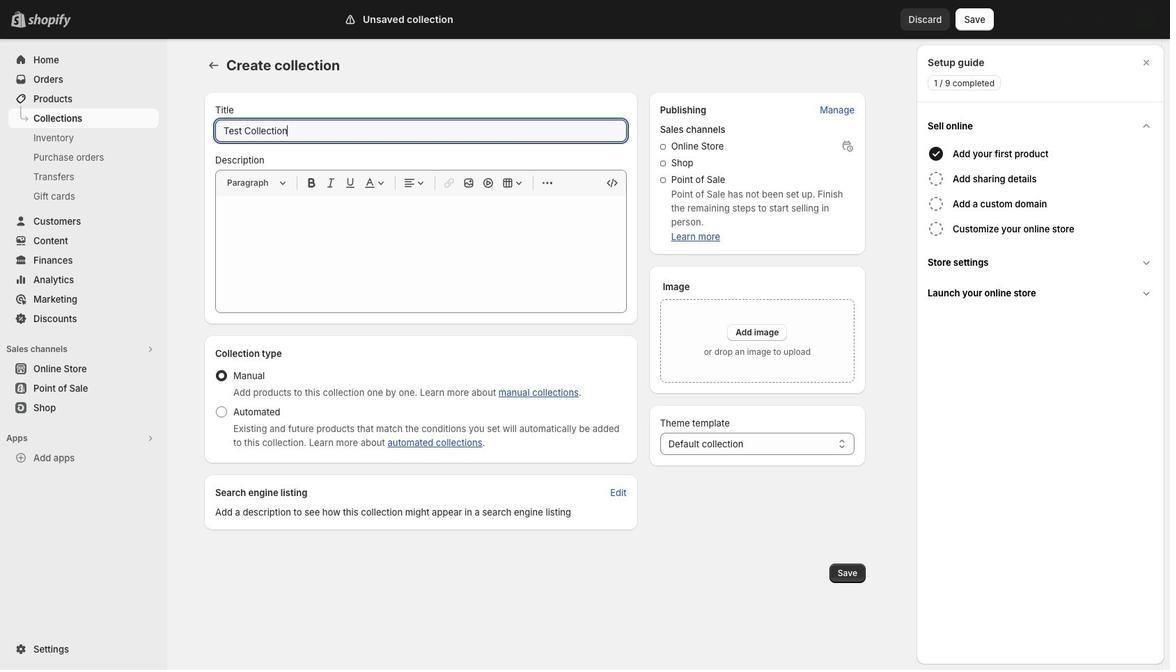 Task type: vqa. For each thing, say whether or not it's contained in the screenshot.
Search collections text box
no



Task type: locate. For each thing, give the bounding box(es) containing it.
mark add a custom domain as done image
[[928, 196, 945, 212]]

shopify image
[[31, 14, 74, 28]]

dialog
[[917, 45, 1165, 665]]



Task type: describe. For each thing, give the bounding box(es) containing it.
mark customize your online store as done image
[[928, 221, 945, 238]]

mark add sharing details as done image
[[928, 171, 945, 187]]

e.g. Summer collection, Under $100, Staff picks text field
[[215, 120, 627, 142]]



